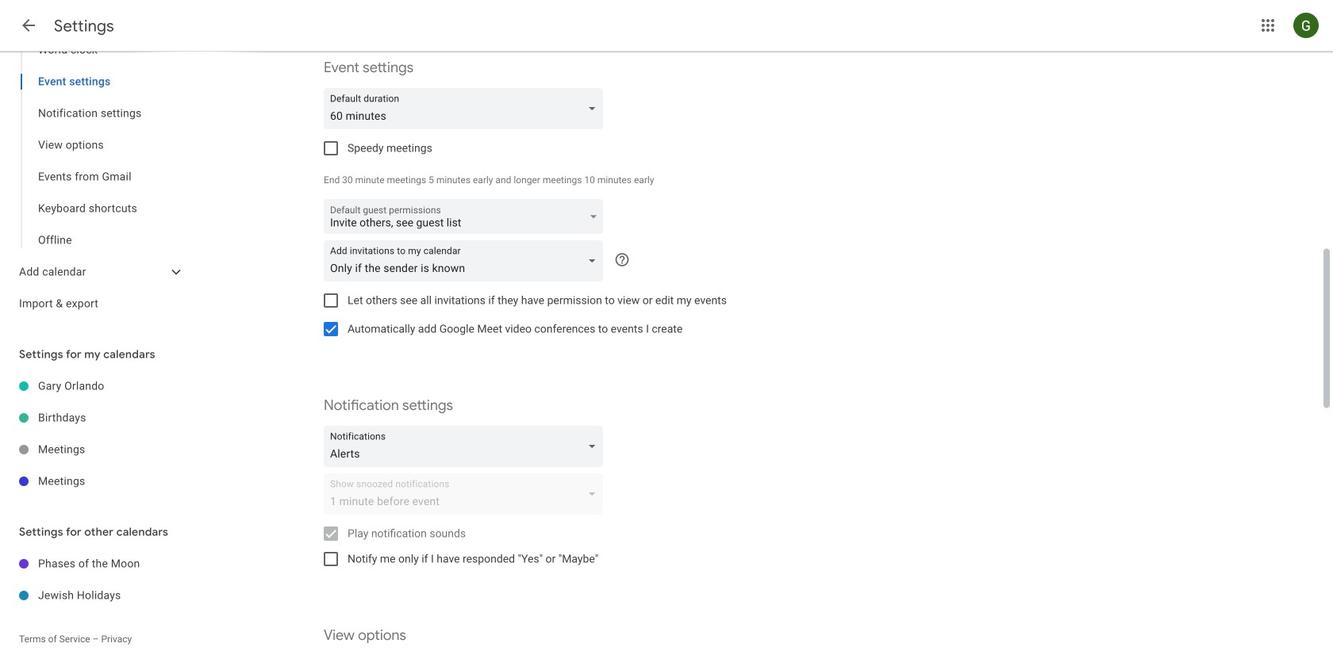 Task type: vqa. For each thing, say whether or not it's contained in the screenshot.
of in Browse calendars of interest
no



Task type: locate. For each thing, give the bounding box(es) containing it.
2 tree from the top
[[0, 371, 191, 498]]

birthdays tree item
[[0, 402, 191, 434]]

0 vertical spatial tree
[[0, 0, 191, 320]]

1 vertical spatial tree
[[0, 371, 191, 498]]

meetings tree item down gary orlando tree item in the bottom of the page
[[0, 434, 191, 466]]

go back image
[[19, 16, 38, 35]]

None field
[[324, 88, 610, 129], [324, 241, 610, 282], [324, 426, 610, 468], [324, 88, 610, 129], [324, 241, 610, 282], [324, 426, 610, 468]]

2 vertical spatial tree
[[0, 549, 191, 612]]

2 meetings tree item from the top
[[0, 466, 191, 498]]

heading
[[54, 16, 114, 36]]

1 tree from the top
[[0, 0, 191, 320]]

tree
[[0, 0, 191, 320], [0, 371, 191, 498], [0, 549, 191, 612]]

group
[[0, 0, 191, 256]]

meetings tree item down birthdays tree item
[[0, 466, 191, 498]]

jewish holidays tree item
[[0, 580, 191, 612]]

meetings tree item
[[0, 434, 191, 466], [0, 466, 191, 498]]



Task type: describe. For each thing, give the bounding box(es) containing it.
phases of the moon tree item
[[0, 549, 191, 580]]

3 tree from the top
[[0, 549, 191, 612]]

1 meetings tree item from the top
[[0, 434, 191, 466]]

gary orlando tree item
[[0, 371, 191, 402]]



